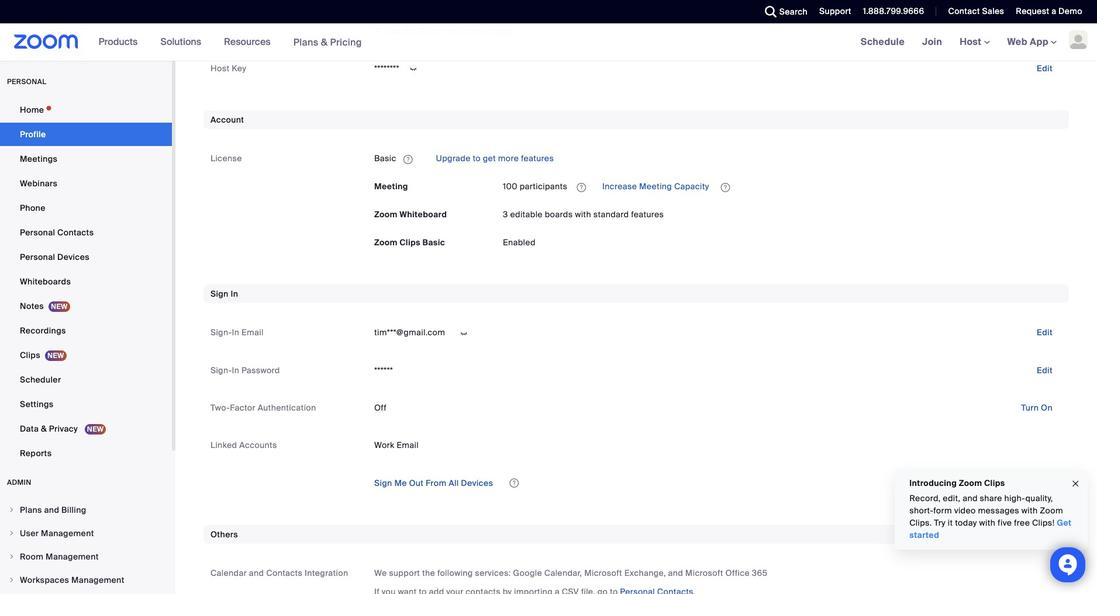 Task type: locate. For each thing, give the bounding box(es) containing it.
request
[[1016, 6, 1049, 16]]

clips up share
[[984, 478, 1005, 489]]

3 edit button from the top
[[1027, 361, 1062, 380]]

management down billing
[[41, 529, 94, 539]]

0 vertical spatial sign
[[211, 289, 228, 300]]

2 horizontal spatial with
[[1021, 506, 1038, 516]]

right image left workspaces in the left bottom of the page
[[8, 577, 15, 584]]

2 microsoft from the left
[[685, 568, 723, 579]]

from
[[426, 478, 446, 489]]

1 vertical spatial clips
[[20, 350, 40, 361]]

banner containing products
[[0, 23, 1097, 61]]

sign left me
[[374, 478, 392, 489]]

1 horizontal spatial devices
[[461, 478, 493, 489]]

learn more about increasing meeting capacity image
[[717, 182, 734, 193]]

& inside product information navigation
[[321, 36, 328, 48]]

0 horizontal spatial features
[[521, 153, 554, 164]]

host left key
[[211, 63, 229, 74]]

host for host
[[960, 36, 984, 48]]

in up sign-in email
[[231, 289, 238, 300]]

0 vertical spatial host
[[960, 36, 984, 48]]

0 vertical spatial personal
[[20, 227, 55, 238]]

right image left the user
[[8, 530, 15, 537]]

2 vertical spatial right image
[[8, 577, 15, 584]]

workspaces management menu item
[[0, 570, 172, 592]]

id
[[420, 26, 429, 36]]

personal
[[7, 77, 46, 87]]

management down room management menu item on the left
[[71, 575, 124, 586]]

clips down zoom whiteboard
[[400, 238, 420, 248]]

personal up whiteboards
[[20, 252, 55, 263]]

1 horizontal spatial sign
[[374, 478, 392, 489]]

& right data
[[41, 424, 47, 434]]

with right the boards
[[575, 210, 591, 220]]

clips up the scheduler
[[20, 350, 40, 361]]

1 sign- from the top
[[211, 328, 232, 338]]

personal devices
[[20, 252, 89, 263]]

0 horizontal spatial clips
[[20, 350, 40, 361]]

others
[[211, 530, 238, 540]]

& inside personal menu menu
[[41, 424, 47, 434]]

sign inside button
[[374, 478, 392, 489]]

management for user management
[[41, 529, 94, 539]]

support link
[[811, 0, 854, 23], [819, 6, 851, 16]]

1 vertical spatial application
[[503, 177, 1062, 196]]

host inside meetings navigation
[[960, 36, 984, 48]]

1 vertical spatial sign
[[374, 478, 392, 489]]

1 vertical spatial plans
[[20, 505, 42, 516]]

capacity
[[674, 182, 709, 192]]

1 horizontal spatial basic
[[423, 238, 445, 248]]

with up free
[[1021, 506, 1038, 516]]

personal contacts link
[[0, 221, 172, 244]]

right image for workspaces management
[[8, 577, 15, 584]]

devices
[[57, 252, 89, 263], [461, 478, 493, 489]]

zoom up clips!
[[1040, 506, 1063, 516]]

features
[[521, 153, 554, 164], [631, 210, 664, 220]]

2 vertical spatial edit
[[1037, 365, 1053, 376]]

workspaces management
[[20, 575, 124, 586]]

1 right image from the top
[[8, 530, 15, 537]]

email right 'work'
[[397, 440, 419, 451]]

0 horizontal spatial meeting
[[374, 182, 408, 192]]

0 vertical spatial plans
[[293, 36, 318, 48]]

edit
[[1037, 63, 1053, 74], [1037, 328, 1053, 338], [1037, 365, 1053, 376]]

0 horizontal spatial with
[[575, 210, 591, 220]]

microsoft left office
[[685, 568, 723, 579]]

management inside menu item
[[46, 552, 99, 563]]

features down increase meeting capacity link
[[631, 210, 664, 220]]

right image inside room management menu item
[[8, 554, 15, 561]]

0 vertical spatial devices
[[57, 252, 89, 263]]

0 vertical spatial &
[[321, 36, 328, 48]]

contacts inside personal contacts 'link'
[[57, 227, 94, 238]]

reports
[[20, 449, 52, 459]]

0 vertical spatial application
[[374, 149, 1062, 168]]

meeting down learn more about your license type icon
[[374, 182, 408, 192]]

edit button
[[1027, 59, 1062, 78], [1027, 324, 1062, 342], [1027, 361, 1062, 380]]

user management menu item
[[0, 523, 172, 545]]

1 vertical spatial right image
[[8, 554, 15, 561]]

0 vertical spatial edit button
[[1027, 59, 1062, 78]]

right image
[[8, 530, 15, 537], [8, 554, 15, 561], [8, 577, 15, 584]]

devices inside personal devices link
[[57, 252, 89, 263]]

1 vertical spatial in
[[232, 328, 239, 338]]

1 edit button from the top
[[1027, 59, 1062, 78]]

use this id for instant meetings
[[385, 26, 511, 36]]

sales
[[982, 6, 1004, 16]]

1 vertical spatial devices
[[461, 478, 493, 489]]

0 horizontal spatial microsoft
[[584, 568, 622, 579]]

1 vertical spatial edit
[[1037, 328, 1053, 338]]

microsoft right calendar, on the bottom of page
[[584, 568, 622, 579]]

sign up sign-in email
[[211, 289, 228, 300]]

host down 'contact sales'
[[960, 36, 984, 48]]

resources
[[224, 36, 271, 48]]

participants
[[520, 182, 567, 192]]

management up the workspaces management
[[46, 552, 99, 563]]

meetings navigation
[[852, 23, 1097, 61]]

out
[[409, 478, 424, 489]]

solutions
[[160, 36, 201, 48]]

user
[[20, 529, 39, 539]]

get started link
[[909, 518, 1071, 541]]

devices inside sign me out from all devices button
[[461, 478, 493, 489]]

meeting right increase
[[639, 182, 672, 192]]

features up 100 participants
[[521, 153, 554, 164]]

edit,
[[943, 494, 960, 504]]

sign-in email
[[211, 328, 264, 338]]

zoom clips basic
[[374, 238, 445, 248]]

management inside 'menu item'
[[41, 529, 94, 539]]

0 vertical spatial in
[[231, 289, 238, 300]]

sign- for sign-in password
[[211, 365, 232, 376]]

with down messages
[[979, 518, 995, 529]]

editable
[[510, 210, 543, 220]]

devices up whiteboards link
[[57, 252, 89, 263]]

1 horizontal spatial features
[[631, 210, 664, 220]]

right image inside workspaces management menu item
[[8, 577, 15, 584]]

tim***@gmail.com
[[374, 328, 445, 338]]

clips
[[400, 238, 420, 248], [20, 350, 40, 361], [984, 478, 1005, 489]]

and up video
[[962, 494, 977, 504]]

in left password
[[232, 365, 239, 376]]

365
[[752, 568, 767, 579]]

2 vertical spatial in
[[232, 365, 239, 376]]

1 microsoft from the left
[[584, 568, 622, 579]]

boards
[[545, 210, 573, 220]]

2 vertical spatial clips
[[984, 478, 1005, 489]]

user management
[[20, 529, 94, 539]]

1 vertical spatial basic
[[423, 238, 445, 248]]

basic down the whiteboard
[[423, 238, 445, 248]]

in
[[231, 289, 238, 300], [232, 328, 239, 338], [232, 365, 239, 376]]

sign me out from all devices
[[374, 478, 493, 489]]

admin
[[7, 478, 31, 488]]

1 personal from the top
[[20, 227, 55, 238]]

we
[[374, 568, 387, 579]]

1 horizontal spatial plans
[[293, 36, 318, 48]]

enabled
[[503, 238, 536, 248]]

0 horizontal spatial sign
[[211, 289, 228, 300]]

1 horizontal spatial email
[[397, 440, 419, 451]]

zoom up zoom clips basic
[[374, 210, 398, 220]]

0 vertical spatial features
[[521, 153, 554, 164]]

0 horizontal spatial email
[[241, 328, 264, 338]]

request a demo link
[[1007, 0, 1097, 23], [1016, 6, 1082, 16]]

personal down phone
[[20, 227, 55, 238]]

zoom
[[374, 210, 398, 220], [374, 238, 398, 248], [959, 478, 982, 489], [1040, 506, 1063, 516]]

meetings
[[20, 154, 57, 164]]

scheduler link
[[0, 368, 172, 392]]

reports link
[[0, 442, 172, 465]]

home
[[20, 105, 44, 115]]

2 vertical spatial management
[[71, 575, 124, 586]]

0 horizontal spatial plans
[[20, 505, 42, 516]]

management
[[41, 529, 94, 539], [46, 552, 99, 563], [71, 575, 124, 586]]

basic
[[374, 153, 396, 164], [423, 238, 445, 248]]

room management menu item
[[0, 546, 172, 568]]

instant
[[444, 26, 471, 36]]

factor
[[230, 403, 256, 413]]

increase meeting capacity link
[[600, 182, 711, 192]]

3 edit from the top
[[1037, 365, 1053, 376]]

data
[[20, 424, 39, 434]]

contacts up personal devices link
[[57, 227, 94, 238]]

devices right all
[[461, 478, 493, 489]]

sign for sign in
[[211, 289, 228, 300]]

meeting
[[374, 182, 408, 192], [639, 182, 672, 192]]

1 horizontal spatial &
[[321, 36, 328, 48]]

0 horizontal spatial contacts
[[57, 227, 94, 238]]

get started
[[909, 518, 1071, 541]]

0 horizontal spatial host
[[211, 63, 229, 74]]

get
[[1057, 518, 1071, 529]]

and inside menu item
[[44, 505, 59, 516]]

plans & pricing link
[[293, 36, 362, 48], [293, 36, 362, 48]]

meetings
[[473, 26, 511, 36]]

2 edit button from the top
[[1027, 324, 1062, 342]]

1 vertical spatial sign-
[[211, 365, 232, 376]]

personal
[[20, 227, 55, 238], [20, 252, 55, 263]]

0 vertical spatial right image
[[8, 530, 15, 537]]

recordings link
[[0, 319, 172, 343]]

0 horizontal spatial devices
[[57, 252, 89, 263]]

plans & pricing
[[293, 36, 362, 48]]

sign me out from all devices application
[[365, 473, 1062, 493]]

personal menu menu
[[0, 98, 172, 467]]

1 vertical spatial edit button
[[1027, 324, 1062, 342]]

zoom down zoom whiteboard
[[374, 238, 398, 248]]

billing
[[61, 505, 86, 516]]

and inside record, edit, and share high-quality, short-form video messages with zoom clips. try it today with five free clips!
[[962, 494, 977, 504]]

0 vertical spatial sign-
[[211, 328, 232, 338]]

1.888.799.9666 button
[[854, 0, 927, 23], [863, 6, 924, 16]]

right image for room management
[[8, 554, 15, 561]]

and right "calendar"
[[249, 568, 264, 579]]

sign-
[[211, 328, 232, 338], [211, 365, 232, 376]]

0 horizontal spatial &
[[41, 424, 47, 434]]

1 vertical spatial email
[[397, 440, 419, 451]]

messages
[[978, 506, 1019, 516]]

1 edit from the top
[[1037, 63, 1053, 74]]

web
[[1007, 36, 1027, 48]]

2 edit from the top
[[1037, 328, 1053, 338]]

1 vertical spatial personal
[[20, 252, 55, 263]]

application
[[374, 149, 1062, 168], [503, 177, 1062, 196]]

0 vertical spatial clips
[[400, 238, 420, 248]]

search
[[779, 6, 808, 17]]

1 vertical spatial management
[[46, 552, 99, 563]]

email up sign-in password
[[241, 328, 264, 338]]

1 horizontal spatial meeting
[[639, 182, 672, 192]]

1 vertical spatial features
[[631, 210, 664, 220]]

&
[[321, 36, 328, 48], [41, 424, 47, 434]]

1 horizontal spatial host
[[960, 36, 984, 48]]

settings
[[20, 399, 54, 410]]

personal inside 'link'
[[20, 227, 55, 238]]

0 vertical spatial management
[[41, 529, 94, 539]]

banner
[[0, 23, 1097, 61]]

2 sign- from the top
[[211, 365, 232, 376]]

solutions button
[[160, 23, 206, 61]]

sign- for sign-in email
[[211, 328, 232, 338]]

office
[[725, 568, 750, 579]]

room
[[20, 552, 43, 563]]

in for sign in
[[231, 289, 238, 300]]

1 horizontal spatial microsoft
[[685, 568, 723, 579]]

schedule link
[[852, 23, 913, 61]]

0 horizontal spatial basic
[[374, 153, 396, 164]]

personal for personal contacts
[[20, 227, 55, 238]]

0 vertical spatial edit
[[1037, 63, 1053, 74]]

plans inside product information navigation
[[293, 36, 318, 48]]

in up sign-in password
[[232, 328, 239, 338]]

1 vertical spatial host
[[211, 63, 229, 74]]

0 vertical spatial with
[[575, 210, 591, 220]]

management inside menu item
[[71, 575, 124, 586]]

1 vertical spatial contacts
[[266, 568, 303, 579]]

plans right right icon
[[20, 505, 42, 516]]

& left pricing
[[321, 36, 328, 48]]

sign- up two-
[[211, 365, 232, 376]]

and left billing
[[44, 505, 59, 516]]

right image inside user management 'menu item'
[[8, 530, 15, 537]]

basic left learn more about your license type icon
[[374, 153, 396, 164]]

1 vertical spatial &
[[41, 424, 47, 434]]

plans inside menu item
[[20, 505, 42, 516]]

right image left room on the left
[[8, 554, 15, 561]]

0 vertical spatial contacts
[[57, 227, 94, 238]]

host
[[960, 36, 984, 48], [211, 63, 229, 74]]

edit for password
[[1037, 365, 1053, 376]]

whiteboards link
[[0, 270, 172, 294]]

contacts left integration
[[266, 568, 303, 579]]

increase meeting capacity
[[600, 182, 711, 192]]

2 vertical spatial edit button
[[1027, 361, 1062, 380]]

2 personal from the top
[[20, 252, 55, 263]]

more
[[498, 153, 519, 164]]

products
[[99, 36, 138, 48]]

2 vertical spatial with
[[979, 518, 995, 529]]

2 right image from the top
[[8, 554, 15, 561]]

app
[[1030, 36, 1048, 48]]

sign- down sign in on the left
[[211, 328, 232, 338]]

management for room management
[[46, 552, 99, 563]]

sign
[[211, 289, 228, 300], [374, 478, 392, 489]]

for
[[431, 26, 442, 36]]

3 right image from the top
[[8, 577, 15, 584]]

plans left pricing
[[293, 36, 318, 48]]



Task type: describe. For each thing, give the bounding box(es) containing it.
learn more about your meeting license image
[[573, 182, 590, 193]]

demo
[[1058, 6, 1082, 16]]

introducing zoom clips
[[909, 478, 1005, 489]]

1 horizontal spatial contacts
[[266, 568, 303, 579]]

application containing 100 participants
[[503, 177, 1062, 196]]

and right exchange,
[[668, 568, 683, 579]]

use
[[385, 26, 401, 36]]

pricing
[[330, 36, 362, 48]]

to
[[473, 153, 481, 164]]

personal for personal devices
[[20, 252, 55, 263]]

plans for plans & pricing
[[293, 36, 318, 48]]

2 horizontal spatial clips
[[984, 478, 1005, 489]]

******
[[374, 365, 393, 376]]

key
[[232, 63, 246, 74]]

profile picture image
[[1069, 30, 1088, 49]]

learn more about your license type image
[[402, 155, 414, 164]]

work
[[374, 440, 394, 451]]

video
[[954, 506, 976, 516]]

calendar and contacts integration
[[211, 568, 348, 579]]

0 vertical spatial email
[[241, 328, 264, 338]]

five
[[998, 518, 1012, 529]]

1 horizontal spatial clips
[[400, 238, 420, 248]]

google
[[513, 568, 542, 579]]

increase
[[602, 182, 637, 192]]

data & privacy link
[[0, 418, 172, 441]]

me
[[394, 478, 407, 489]]

two-
[[211, 403, 230, 413]]

1 vertical spatial with
[[1021, 506, 1038, 516]]

close image
[[1071, 478, 1080, 491]]

plans and billing menu item
[[0, 499, 172, 522]]

show host key image
[[404, 64, 423, 75]]

high-
[[1004, 494, 1025, 504]]

right image
[[8, 507, 15, 514]]

turn
[[1021, 403, 1039, 413]]

1 horizontal spatial with
[[979, 518, 995, 529]]

application containing basic
[[374, 149, 1062, 168]]

upgrade to get more features link
[[434, 153, 554, 164]]

clips.
[[909, 518, 932, 529]]

host for host key
[[211, 63, 229, 74]]

in for sign-in email
[[232, 328, 239, 338]]

recordings
[[20, 326, 66, 336]]

share
[[980, 494, 1002, 504]]

edit for email
[[1037, 328, 1053, 338]]

host key
[[211, 63, 246, 74]]

in for sign-in password
[[232, 365, 239, 376]]

********
[[374, 63, 399, 74]]

learn more about signing out from all devices image
[[508, 479, 520, 488]]

right image for user management
[[8, 530, 15, 537]]

license
[[211, 153, 242, 164]]

accounts
[[239, 440, 277, 451]]

1 meeting from the left
[[374, 182, 408, 192]]

webinars
[[20, 178, 57, 189]]

sign-in password
[[211, 365, 280, 376]]

zoom logo image
[[14, 35, 78, 49]]

work email
[[374, 440, 419, 451]]

100
[[503, 182, 517, 192]]

authentication
[[258, 403, 316, 413]]

zoom inside record, edit, and share high-quality, short-form video messages with zoom clips. try it today with five free clips!
[[1040, 506, 1063, 516]]

meetings link
[[0, 147, 172, 171]]

plans and billing
[[20, 505, 86, 516]]

services:
[[475, 568, 511, 579]]

room management
[[20, 552, 99, 563]]

0 vertical spatial basic
[[374, 153, 396, 164]]

personal contacts
[[20, 227, 94, 238]]

it
[[948, 518, 953, 529]]

edit button for sign-in password
[[1027, 361, 1062, 380]]

workspaces
[[20, 575, 69, 586]]

record, edit, and share high-quality, short-form video messages with zoom clips. try it today with five free clips!
[[909, 494, 1063, 529]]

following
[[437, 568, 473, 579]]

zoom up edit,
[[959, 478, 982, 489]]

features inside application
[[521, 153, 554, 164]]

clips inside personal menu menu
[[20, 350, 40, 361]]

phone link
[[0, 196, 172, 220]]

whiteboards
[[20, 277, 71, 287]]

sign in
[[211, 289, 238, 300]]

home link
[[0, 98, 172, 122]]

settings link
[[0, 393, 172, 416]]

calendar
[[211, 568, 247, 579]]

management for workspaces management
[[71, 575, 124, 586]]

profile
[[20, 129, 46, 140]]

& for privacy
[[41, 424, 47, 434]]

short-
[[909, 506, 933, 516]]

upgrade to get more features
[[434, 153, 554, 164]]

standard
[[593, 210, 629, 220]]

webinars link
[[0, 172, 172, 195]]

& for pricing
[[321, 36, 328, 48]]

turn on
[[1021, 403, 1053, 413]]

admin menu menu
[[0, 499, 172, 595]]

linked accounts
[[211, 440, 277, 451]]

host button
[[960, 36, 990, 48]]

today
[[955, 518, 977, 529]]

product information navigation
[[90, 23, 371, 61]]

quality,
[[1025, 494, 1053, 504]]

clips link
[[0, 344, 172, 367]]

personal devices link
[[0, 246, 172, 269]]

100 participants
[[503, 182, 567, 192]]

whiteboard
[[400, 210, 447, 220]]

calendar,
[[544, 568, 582, 579]]

edit button for sign-in email
[[1027, 324, 1062, 342]]

off
[[374, 403, 387, 413]]

schedule
[[861, 36, 905, 48]]

sign for sign me out from all devices
[[374, 478, 392, 489]]

privacy
[[49, 424, 78, 434]]

on
[[1041, 403, 1053, 413]]

notes
[[20, 301, 44, 312]]

web app button
[[1007, 36, 1057, 48]]

search button
[[756, 0, 811, 23]]

exchange,
[[624, 568, 666, 579]]

2 meeting from the left
[[639, 182, 672, 192]]

linked
[[211, 440, 237, 451]]

plans for plans and billing
[[20, 505, 42, 516]]

1.888.799.9666
[[863, 6, 924, 16]]

join link
[[913, 23, 951, 61]]



Task type: vqa. For each thing, say whether or not it's contained in the screenshot.
THE LEARNING
no



